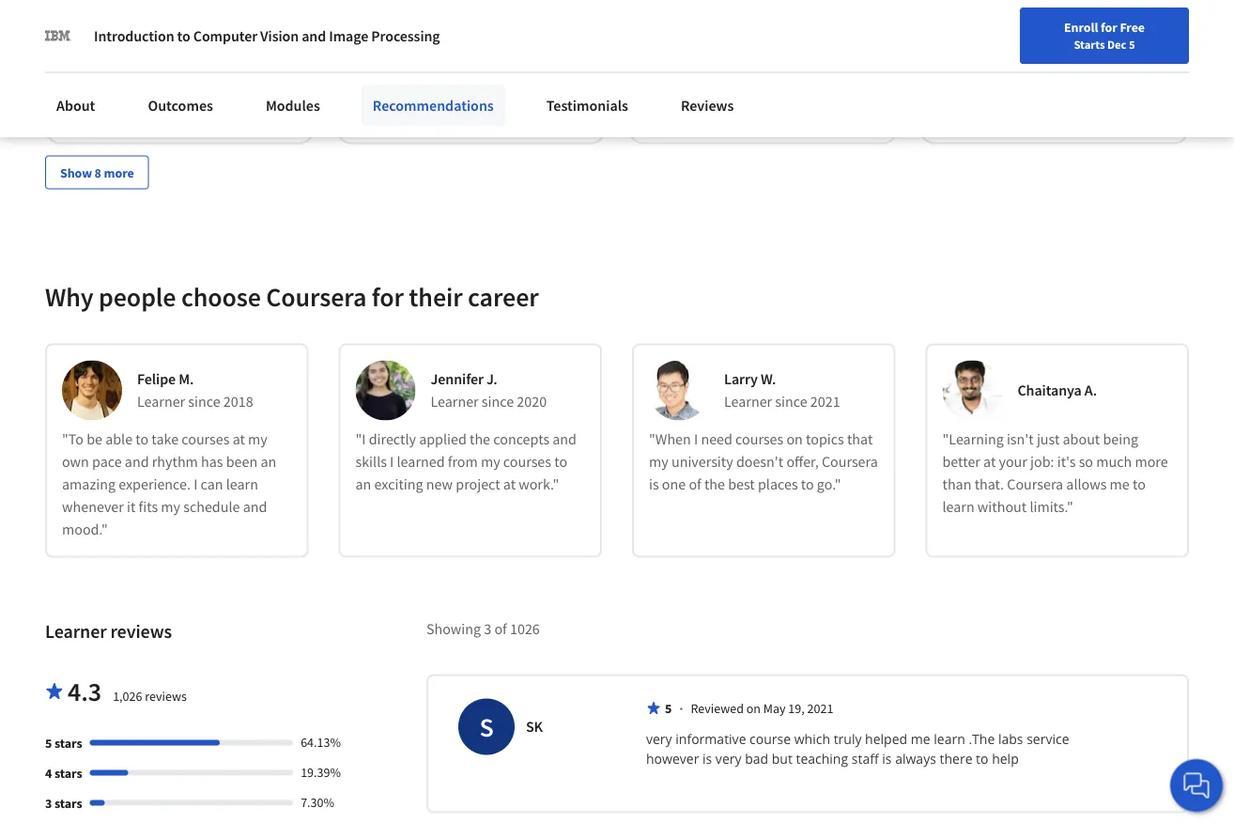 Task type: locate. For each thing, give the bounding box(es) containing it.
3
[[484, 620, 492, 639], [45, 795, 52, 812]]

i left need
[[695, 430, 698, 449]]

on up offer,
[[787, 430, 803, 449]]

1 master from the left
[[62, 24, 105, 43]]

for
[[1102, 19, 1118, 36], [372, 280, 404, 313]]

choose
[[181, 280, 261, 313]]

me inside very informative course which truly helped me learn .the labs service however is very bad but teaching staff is always there to help
[[911, 730, 931, 748]]

learner inside jennifer j. learner since 2020
[[431, 392, 479, 411]]

2020
[[517, 392, 547, 411]]

1026
[[510, 620, 540, 639]]

courses up the has on the left bottom of page
[[182, 430, 230, 449]]

1 vertical spatial stars
[[54, 765, 82, 782]]

"learning
[[943, 430, 1004, 449]]

5 left the reviewed
[[665, 700, 672, 717]]

1 horizontal spatial 5
[[665, 700, 672, 717]]

3 stars
[[45, 795, 82, 812]]

is down informative
[[703, 750, 713, 767]]

0 vertical spatial at
[[233, 430, 245, 449]]

more inside "learning isn't just about being better at your job: it's so much more than that. coursera allows me to learn without limits."
[[1136, 453, 1169, 471]]

0 horizontal spatial the
[[470, 430, 491, 449]]

in
[[175, 24, 187, 43], [1051, 24, 1063, 43]]

learner for felipe
[[137, 392, 185, 411]]

to down .the on the bottom right of the page
[[977, 750, 989, 767]]

me up always
[[911, 730, 931, 748]]

reviews up 1,026 reviews
[[110, 619, 172, 643]]

to
[[177, 26, 191, 45], [136, 430, 149, 449], [555, 453, 568, 471], [801, 475, 815, 494], [1133, 475, 1146, 494], [977, 750, 989, 767]]

and right concepts
[[553, 430, 577, 449]]

2 science from the left
[[448, 24, 496, 43]]

3 earn from the left
[[672, 87, 697, 104]]

learner up 4.3
[[45, 619, 107, 643]]

to inside "learning isn't just about being better at your job: it's so much more than that. coursera allows me to learn without limits."
[[1133, 475, 1146, 494]]

earn a degree down processing
[[380, 87, 455, 104]]

1 data from the left
[[190, 24, 220, 43]]

1 vertical spatial learn
[[943, 498, 975, 517]]

sk
[[526, 718, 543, 736]]

0 horizontal spatial is
[[649, 475, 659, 494]]

to left computer
[[177, 26, 191, 45]]

my up the project
[[481, 453, 501, 471]]

at inside "to be able to take courses at my own pace and rhythm has been an amazing experience. i can learn whenever it fits my schedule and mood."
[[233, 430, 245, 449]]

1 vertical spatial very
[[716, 750, 742, 767]]

reviews for 1,026 reviews
[[145, 688, 187, 705]]

to up work."
[[555, 453, 568, 471]]

1 in from the left
[[175, 24, 187, 43]]

master for master of science in data science
[[938, 24, 981, 43]]

is left the one
[[649, 475, 659, 494]]

my inside "when i need courses on topics that my university doesn't offer, coursera is one of the best places to go."
[[649, 453, 669, 471]]

0 vertical spatial 3
[[484, 620, 492, 639]]

earn a degree for data
[[380, 87, 455, 104]]

4 stars
[[45, 765, 82, 782]]

coursera inside "learning isn't just about being better at your job: it's so much more than that. coursera allows me to learn without limits."
[[1008, 475, 1064, 494]]

at up that.
[[984, 453, 997, 471]]

go."
[[818, 475, 842, 494]]

stars down 4 stars
[[54, 795, 82, 812]]

0 horizontal spatial 5
[[45, 735, 52, 752]]

2 data from the left
[[415, 24, 445, 43]]

earn for science
[[88, 87, 114, 104]]

2 vertical spatial i
[[194, 475, 198, 494]]

1 horizontal spatial master
[[354, 24, 397, 43]]

1 earn a degree from the left
[[88, 87, 163, 104]]

2018
[[224, 392, 253, 411]]

since
[[188, 392, 221, 411], [482, 392, 514, 411], [776, 392, 808, 411]]

1,026 reviews
[[113, 688, 187, 705]]

at for courses
[[233, 430, 245, 449]]

2 horizontal spatial earn
[[672, 87, 697, 104]]

to inside "i directly applied the concepts and skills i learned from my courses to an exciting new project at work."
[[555, 453, 568, 471]]

2 in from the left
[[1051, 24, 1063, 43]]

0 horizontal spatial in
[[175, 24, 187, 43]]

my down "when
[[649, 453, 669, 471]]

from
[[448, 453, 478, 471]]

that.
[[975, 475, 1005, 494]]

3 master from the left
[[938, 24, 981, 43]]

since for w.
[[776, 392, 808, 411]]

since inside jennifer j. learner since 2020
[[482, 392, 514, 411]]

the up from
[[470, 430, 491, 449]]

on
[[787, 430, 803, 449], [747, 700, 761, 717]]

19.39%
[[301, 764, 341, 781]]

3 down "4" at bottom left
[[45, 795, 52, 812]]

learner
[[137, 392, 185, 411], [431, 392, 479, 411], [725, 392, 773, 411], [45, 619, 107, 643]]

1 horizontal spatial data
[[415, 24, 445, 43]]

1 horizontal spatial the
[[705, 475, 726, 494]]

0 vertical spatial reviews
[[110, 619, 172, 643]]

1 degree from the left
[[62, 110, 101, 127]]

degree
[[62, 110, 101, 127], [354, 110, 392, 127], [646, 110, 684, 127]]

applied
[[419, 430, 467, 449]]

1 vertical spatial 2021
[[808, 700, 834, 717]]

learner for larry
[[725, 392, 773, 411]]

jennifer
[[431, 370, 484, 389]]

2 vertical spatial coursera
[[1008, 475, 1064, 494]]

learner down 'jennifer'
[[431, 392, 479, 411]]

2 horizontal spatial i
[[695, 430, 698, 449]]

is for one
[[649, 475, 659, 494]]

more inside show 8 more button
[[104, 164, 134, 181]]

me inside "learning isn't just about being better at your job: it's so much more than that. coursera allows me to learn without limits."
[[1111, 475, 1130, 494]]

1 horizontal spatial a
[[408, 87, 415, 104]]

me down much
[[1111, 475, 1130, 494]]

0 horizontal spatial an
[[261, 453, 277, 471]]

1 horizontal spatial at
[[504, 475, 516, 494]]

for inside enroll for free starts dec 5
[[1102, 19, 1118, 36]]

an inside "i directly applied the concepts and skills i learned from my courses to an exciting new project at work."
[[356, 475, 372, 494]]

0 horizontal spatial i
[[194, 475, 198, 494]]

than
[[943, 475, 972, 494]]

at left work."
[[504, 475, 516, 494]]

2 earn a degree from the left
[[380, 87, 455, 104]]

but
[[772, 750, 793, 767]]

menu item
[[876, 19, 997, 80]]

since down w.
[[776, 392, 808, 411]]

outcomes link
[[137, 85, 225, 126]]

2 degree from the left
[[417, 87, 455, 104]]

1 horizontal spatial degree
[[417, 87, 455, 104]]

i left 'can'
[[194, 475, 198, 494]]

5 up "4" at bottom left
[[45, 735, 52, 752]]

the down university
[[705, 475, 726, 494]]

None search field
[[268, 12, 493, 49]]

0 vertical spatial on
[[787, 430, 803, 449]]

learner inside larry w. learner since 2021
[[725, 392, 773, 411]]

1 science from the left
[[124, 24, 172, 43]]

1 vertical spatial 5
[[665, 700, 672, 717]]

0 horizontal spatial earn
[[88, 87, 114, 104]]

1 vertical spatial coursera
[[822, 453, 879, 471]]

master up engineering on the left top of the page
[[62, 24, 105, 43]]

1 vertical spatial i
[[390, 453, 394, 471]]

master up the recommendations link
[[354, 24, 397, 43]]

1,026
[[113, 688, 142, 705]]

learn inside "learning isn't just about being better at your job: it's so much more than that. coursera allows me to learn without limits."
[[943, 498, 975, 517]]

since inside larry w. learner since 2021
[[776, 392, 808, 411]]

3 right showing
[[484, 620, 492, 639]]

1 horizontal spatial in
[[1051, 24, 1063, 43]]

0 vertical spatial me
[[1111, 475, 1130, 494]]

since inside felipe m. learner since 2018
[[188, 392, 221, 411]]

recommendations link
[[362, 85, 505, 126]]

2 degree from the left
[[354, 110, 392, 127]]

master left show notifications icon
[[938, 24, 981, 43]]

3 degree from the left
[[709, 87, 747, 104]]

i inside "i directly applied the concepts and skills i learned from my courses to an exciting new project at work."
[[390, 453, 394, 471]]

5 right dec on the top of page
[[1130, 37, 1136, 52]]

an right been
[[261, 453, 277, 471]]

2021 up topics
[[811, 392, 841, 411]]

to left take at the bottom left of page
[[136, 430, 149, 449]]

is
[[649, 475, 659, 494], [703, 750, 713, 767], [883, 750, 892, 767]]

chaitanya a.
[[1018, 381, 1098, 400]]

5 stars
[[45, 735, 82, 752]]

that
[[848, 430, 873, 449]]

in left enroll
[[1051, 24, 1063, 43]]

of for master of science in data analytics engineering
[[108, 24, 121, 43]]

1 horizontal spatial i
[[390, 453, 394, 471]]

0 horizontal spatial coursera
[[266, 280, 367, 313]]

data for master of science in data analytics engineering
[[190, 24, 220, 43]]

0 horizontal spatial courses
[[182, 430, 230, 449]]

1 horizontal spatial since
[[482, 392, 514, 411]]

courses inside "i directly applied the concepts and skills i learned from my courses to an exciting new project at work."
[[504, 453, 552, 471]]

0 vertical spatial learn
[[226, 475, 258, 494]]

2 horizontal spatial since
[[776, 392, 808, 411]]

stars right "4" at bottom left
[[54, 765, 82, 782]]

0 vertical spatial 5
[[1130, 37, 1136, 52]]

0 horizontal spatial earn a degree
[[88, 87, 163, 104]]

2 horizontal spatial degree
[[646, 110, 684, 127]]

2 vertical spatial stars
[[54, 795, 82, 812]]

0 vertical spatial for
[[1102, 19, 1118, 36]]

0 horizontal spatial at
[[233, 430, 245, 449]]

on left may
[[747, 700, 761, 717]]

2 vertical spatial 5
[[45, 735, 52, 752]]

of up engineering on the left top of the page
[[108, 24, 121, 43]]

show 8 more button
[[45, 156, 149, 189]]

5 inside enroll for free starts dec 5
[[1130, 37, 1136, 52]]

learner down larry
[[725, 392, 773, 411]]

2 horizontal spatial master
[[938, 24, 981, 43]]

to left go."
[[801, 475, 815, 494]]

for up dec on the top of page
[[1102, 19, 1118, 36]]

3 a from the left
[[700, 87, 707, 104]]

0 horizontal spatial me
[[911, 730, 931, 748]]

earn a degree for science
[[88, 87, 163, 104]]

earn for data
[[380, 87, 406, 104]]

learn inside "to be able to take courses at my own pace and rhythm has been an amazing experience. i can learn whenever it fits my schedule and mood."
[[226, 475, 258, 494]]

1 vertical spatial more
[[1136, 453, 1169, 471]]

a for science
[[116, 87, 123, 104]]

2 vertical spatial learn
[[934, 730, 966, 748]]

2 since from the left
[[482, 392, 514, 411]]

i inside "when i need courses on topics that my university doesn't offer, coursera is one of the best places to go."
[[695, 430, 698, 449]]

0 horizontal spatial master
[[62, 24, 105, 43]]

0 horizontal spatial degree
[[126, 87, 163, 104]]

more
[[104, 164, 134, 181], [1136, 453, 1169, 471]]

0 horizontal spatial degree
[[62, 110, 101, 127]]

1 vertical spatial at
[[984, 453, 997, 471]]

degree for master of science in data analytics engineering
[[62, 110, 101, 127]]

learn down than on the bottom of page
[[943, 498, 975, 517]]

courses down concepts
[[504, 453, 552, 471]]

courses inside "when i need courses on topics that my university doesn't offer, coursera is one of the best places to go."
[[736, 430, 784, 449]]

degree right testimonials link
[[646, 110, 684, 127]]

64.13%
[[301, 734, 341, 751]]

of for master of data science
[[400, 24, 413, 43]]

a inside earn a degree degree
[[700, 87, 707, 104]]

recommendations
[[373, 96, 494, 115]]

i right skills
[[390, 453, 394, 471]]

1 horizontal spatial on
[[787, 430, 803, 449]]

0 horizontal spatial for
[[372, 280, 404, 313]]

0 horizontal spatial since
[[188, 392, 221, 411]]

0 vertical spatial the
[[470, 430, 491, 449]]

2 a from the left
[[408, 87, 415, 104]]

1 horizontal spatial degree
[[354, 110, 392, 127]]

felipe
[[137, 370, 176, 389]]

ibm image
[[45, 23, 71, 49]]

need
[[701, 430, 733, 449]]

1 earn from the left
[[88, 87, 114, 104]]

1 horizontal spatial is
[[703, 750, 713, 767]]

introduction to computer vision and image processing
[[94, 26, 440, 45]]

master of science in data analytics engineering link
[[62, 22, 297, 67]]

1 vertical spatial an
[[356, 475, 372, 494]]

chat with us image
[[1182, 771, 1212, 801]]

2 horizontal spatial data
[[1066, 24, 1095, 43]]

very down informative
[[716, 750, 742, 767]]

degree up the show on the top
[[62, 110, 101, 127]]

0 vertical spatial an
[[261, 453, 277, 471]]

coursera
[[266, 280, 367, 313], [822, 453, 879, 471], [1008, 475, 1064, 494]]

show 8 more
[[60, 164, 134, 181]]

of left show notifications icon
[[983, 24, 996, 43]]

2021 right 19,
[[808, 700, 834, 717]]

for left their
[[372, 280, 404, 313]]

3 since from the left
[[776, 392, 808, 411]]

processing
[[372, 26, 440, 45]]

degree inside earn a degree degree
[[709, 87, 747, 104]]

2 vertical spatial at
[[504, 475, 516, 494]]

data inside master of science in data analytics engineering
[[190, 24, 220, 43]]

"to
[[62, 430, 84, 449]]

just
[[1038, 430, 1060, 449]]

of inside "when i need courses on topics that my university doesn't offer, coursera is one of the best places to go."
[[689, 475, 702, 494]]

1 vertical spatial reviews
[[145, 688, 187, 705]]

on inside "when i need courses on topics that my university doesn't offer, coursera is one of the best places to go."
[[787, 430, 803, 449]]

0 vertical spatial very
[[647, 730, 673, 748]]

1 horizontal spatial more
[[1136, 453, 1169, 471]]

1 since from the left
[[188, 392, 221, 411]]

2 stars from the top
[[54, 765, 82, 782]]

offer,
[[787, 453, 819, 471]]

science
[[124, 24, 172, 43], [448, 24, 496, 43], [999, 24, 1048, 43], [1098, 24, 1147, 43]]

a
[[116, 87, 123, 104], [408, 87, 415, 104], [700, 87, 707, 104]]

able
[[105, 430, 133, 449]]

stars
[[54, 735, 82, 752], [54, 765, 82, 782], [54, 795, 82, 812]]

s
[[480, 711, 494, 744]]

2 horizontal spatial courses
[[736, 430, 784, 449]]

"i
[[356, 430, 366, 449]]

learner inside felipe m. learner since 2018
[[137, 392, 185, 411]]

master inside master of science in data analytics engineering
[[62, 24, 105, 43]]

image
[[329, 26, 369, 45]]

of right image
[[400, 24, 413, 43]]

1 a from the left
[[116, 87, 123, 104]]

courses up doesn't
[[736, 430, 784, 449]]

0 vertical spatial more
[[104, 164, 134, 181]]

of inside master of science in data analytics engineering
[[108, 24, 121, 43]]

1 horizontal spatial earn a degree
[[380, 87, 455, 104]]

at up been
[[233, 430, 245, 449]]

2 horizontal spatial degree
[[709, 87, 747, 104]]

1 vertical spatial me
[[911, 730, 931, 748]]

amazing
[[62, 475, 116, 494]]

2021 inside larry w. learner since 2021
[[811, 392, 841, 411]]

0 horizontal spatial a
[[116, 87, 123, 104]]

an down skills
[[356, 475, 372, 494]]

it
[[127, 498, 136, 517]]

however
[[647, 750, 700, 767]]

and right schedule
[[243, 498, 267, 517]]

showing 3 of 1026
[[427, 620, 540, 639]]

reviews right 1,026
[[145, 688, 187, 705]]

is inside "when i need courses on topics that my university doesn't offer, coursera is one of the best places to go."
[[649, 475, 659, 494]]

to inside "when i need courses on topics that my university doesn't offer, coursera is one of the best places to go."
[[801, 475, 815, 494]]

my inside "i directly applied the concepts and skills i learned from my courses to an exciting new project at work."
[[481, 453, 501, 471]]

larry
[[725, 370, 758, 389]]

since down m.
[[188, 392, 221, 411]]

1 vertical spatial 3
[[45, 795, 52, 812]]

earn a degree down engineering on the left top of the page
[[88, 87, 163, 104]]

0 vertical spatial i
[[695, 430, 698, 449]]

2 horizontal spatial 5
[[1130, 37, 1136, 52]]

modules link
[[255, 85, 332, 126]]

of right the one
[[689, 475, 702, 494]]

show
[[60, 164, 92, 181]]

"when i need courses on topics that my university doesn't offer, coursera is one of the best places to go."
[[649, 430, 879, 494]]

3 data from the left
[[1066, 24, 1095, 43]]

1 horizontal spatial me
[[1111, 475, 1130, 494]]

2 master from the left
[[354, 24, 397, 43]]

to down being
[[1133, 475, 1146, 494]]

1 horizontal spatial an
[[356, 475, 372, 494]]

show notifications image
[[1016, 23, 1039, 46]]

0 horizontal spatial very
[[647, 730, 673, 748]]

learned
[[397, 453, 445, 471]]

2 horizontal spatial at
[[984, 453, 997, 471]]

1 horizontal spatial courses
[[504, 453, 552, 471]]

enroll
[[1065, 19, 1099, 36]]

testimonials
[[547, 96, 629, 115]]

stars up 4 stars
[[54, 735, 82, 752]]

1 horizontal spatial for
[[1102, 19, 1118, 36]]

more right much
[[1136, 453, 1169, 471]]

earn a degree
[[88, 87, 163, 104], [380, 87, 455, 104]]

2 earn from the left
[[380, 87, 406, 104]]

0 horizontal spatial more
[[104, 164, 134, 181]]

i
[[695, 430, 698, 449], [390, 453, 394, 471], [194, 475, 198, 494]]

0 horizontal spatial 3
[[45, 795, 52, 812]]

learner down felipe
[[137, 392, 185, 411]]

0 horizontal spatial data
[[190, 24, 220, 43]]

at inside "learning isn't just about being better at your job: it's so much more than that. coursera allows me to learn without limits."
[[984, 453, 997, 471]]

job:
[[1031, 453, 1055, 471]]

in left computer
[[175, 24, 187, 43]]

0 vertical spatial 2021
[[811, 392, 841, 411]]

7.30%
[[301, 794, 335, 811]]

since down "j."
[[482, 392, 514, 411]]

learn down been
[[226, 475, 258, 494]]

being
[[1104, 430, 1139, 449]]

0 vertical spatial stars
[[54, 735, 82, 752]]

master for master of science in data analytics engineering
[[62, 24, 105, 43]]

more right the 8
[[104, 164, 134, 181]]

1 degree from the left
[[126, 87, 163, 104]]

reviews for learner reviews
[[110, 619, 172, 643]]

1 horizontal spatial earn
[[380, 87, 406, 104]]

very up however
[[647, 730, 673, 748]]

degree right modules link
[[354, 110, 392, 127]]

a.
[[1085, 381, 1098, 400]]

the
[[470, 430, 491, 449], [705, 475, 726, 494]]

1 vertical spatial the
[[705, 475, 726, 494]]

3 stars from the top
[[54, 795, 82, 812]]

3 degree from the left
[[646, 110, 684, 127]]

learn up there
[[934, 730, 966, 748]]

coursera image
[[23, 15, 142, 45]]

1 stars from the top
[[54, 735, 82, 752]]

2 horizontal spatial coursera
[[1008, 475, 1064, 494]]

0 horizontal spatial on
[[747, 700, 761, 717]]

is down helped
[[883, 750, 892, 767]]

m.
[[179, 370, 194, 389]]

2 horizontal spatial a
[[700, 87, 707, 104]]

pace
[[92, 453, 122, 471]]

always
[[896, 750, 937, 767]]

in inside master of science in data analytics engineering
[[175, 24, 187, 43]]

1 horizontal spatial coursera
[[822, 453, 879, 471]]

reviews
[[110, 619, 172, 643], [145, 688, 187, 705]]



Task type: vqa. For each thing, say whether or not it's contained in the screenshot.


Task type: describe. For each thing, give the bounding box(es) containing it.
exciting
[[375, 475, 423, 494]]

concepts
[[494, 430, 550, 449]]

topics
[[806, 430, 845, 449]]

engineering
[[62, 47, 139, 65]]

can
[[201, 475, 223, 494]]

chaitanya
[[1018, 381, 1082, 400]]

help
[[993, 750, 1019, 767]]

master of data science
[[354, 24, 496, 43]]

your
[[1000, 453, 1028, 471]]

and up experience.
[[125, 453, 149, 471]]

places
[[758, 475, 798, 494]]

their
[[409, 280, 463, 313]]

1 horizontal spatial 3
[[484, 620, 492, 639]]

rhythm
[[152, 453, 198, 471]]

2 horizontal spatial is
[[883, 750, 892, 767]]

analytics
[[223, 24, 281, 43]]

my up been
[[248, 430, 268, 449]]

2021 for reviewed on may 19, 2021
[[808, 700, 834, 717]]

learn inside very informative course which truly helped me learn .the labs service however is very bad but teaching staff is always there to help
[[934, 730, 966, 748]]

degree for master of data science
[[354, 110, 392, 127]]

one
[[662, 475, 686, 494]]

learner for jennifer
[[431, 392, 479, 411]]

my right fits
[[161, 498, 180, 517]]

science inside master of data science link
[[448, 24, 496, 43]]

schedule
[[183, 498, 240, 517]]

and inside "i directly applied the concepts and skills i learned from my courses to an exciting new project at work."
[[553, 430, 577, 449]]

the inside "i directly applied the concepts and skills i learned from my courses to an exciting new project at work."
[[470, 430, 491, 449]]

skills
[[356, 453, 387, 471]]

course
[[750, 730, 791, 748]]

1 vertical spatial for
[[372, 280, 404, 313]]

stars for 4 stars
[[54, 765, 82, 782]]

people
[[99, 280, 176, 313]]

own
[[62, 453, 89, 471]]

to inside very informative course which truly helped me learn .the labs service however is very bad but teaching staff is always there to help
[[977, 750, 989, 767]]

take
[[152, 430, 179, 449]]

at for better
[[984, 453, 997, 471]]

"to be able to take courses at my own pace and rhythm has been an amazing experience. i can learn whenever it fits my schedule and mood."
[[62, 430, 277, 539]]

master for master of data science
[[354, 24, 397, 43]]

reviewed on may 19, 2021
[[691, 700, 834, 717]]

much
[[1097, 453, 1133, 471]]

earn inside earn a degree degree
[[672, 87, 697, 104]]

learner reviews
[[45, 619, 172, 643]]

a for data
[[408, 87, 415, 104]]

the inside "when i need courses on topics that my university doesn't offer, coursera is one of the best places to go."
[[705, 475, 726, 494]]

of left 1026
[[495, 620, 507, 639]]

in for science
[[1051, 24, 1063, 43]]

very informative course which truly helped me learn .the labs service however is very bad but teaching staff is always there to help
[[647, 730, 1073, 767]]

since for j.
[[482, 392, 514, 411]]

labs
[[999, 730, 1024, 748]]

felipe m. learner since 2018
[[137, 370, 253, 411]]

directly
[[369, 430, 416, 449]]

science inside master of science in data analytics engineering
[[124, 24, 172, 43]]

0 vertical spatial coursera
[[266, 280, 367, 313]]

about
[[56, 96, 95, 115]]

1 vertical spatial on
[[747, 700, 761, 717]]

whenever
[[62, 498, 124, 517]]

been
[[226, 453, 258, 471]]

degree for science
[[126, 87, 163, 104]]

degree inside earn a degree degree
[[646, 110, 684, 127]]

university
[[672, 453, 734, 471]]

master of science in data analytics engineering
[[62, 24, 281, 65]]

.the
[[969, 730, 996, 748]]

modules
[[266, 96, 320, 115]]

informative
[[676, 730, 747, 748]]

an inside "to be able to take courses at my own pace and rhythm has been an amazing experience. i can learn whenever it fits my schedule and mood."
[[261, 453, 277, 471]]

truly
[[834, 730, 862, 748]]

5 for 5 stars
[[45, 735, 52, 752]]

learn for been
[[226, 475, 258, 494]]

dec
[[1108, 37, 1127, 52]]

"i directly applied the concepts and skills i learned from my courses to an exciting new project at work."
[[356, 430, 577, 494]]

about link
[[45, 85, 107, 126]]

reviews
[[681, 96, 734, 115]]

testimonials link
[[535, 85, 640, 126]]

since for m.
[[188, 392, 221, 411]]

learn for than
[[943, 498, 975, 517]]

collection element
[[34, 0, 1201, 220]]

limits."
[[1030, 498, 1074, 517]]

so
[[1080, 453, 1094, 471]]

vision
[[260, 26, 299, 45]]

19,
[[789, 700, 805, 717]]

earn a degree degree
[[646, 87, 747, 127]]

"learning isn't just about being better at your job: it's so much more than that. coursera allows me to learn without limits."
[[943, 430, 1169, 517]]

starts
[[1075, 37, 1106, 52]]

stars for 5 stars
[[54, 735, 82, 752]]

degree for data
[[417, 87, 455, 104]]

of for master of science in data science
[[983, 24, 996, 43]]

has
[[201, 453, 223, 471]]

coursera inside "when i need courses on topics that my university doesn't offer, coursera is one of the best places to go."
[[822, 453, 879, 471]]

enroll for free starts dec 5
[[1065, 19, 1146, 52]]

service
[[1027, 730, 1070, 748]]

at inside "i directly applied the concepts and skills i learned from my courses to an exciting new project at work."
[[504, 475, 516, 494]]

1 horizontal spatial very
[[716, 750, 742, 767]]

showing
[[427, 620, 481, 639]]

master of science in data science link
[[938, 22, 1173, 45]]

data for master of science in data science
[[1066, 24, 1095, 43]]

reviews link
[[670, 85, 746, 126]]

outcomes
[[148, 96, 213, 115]]

8
[[95, 164, 101, 181]]

new
[[426, 475, 453, 494]]

and right vision
[[302, 26, 326, 45]]

introduction
[[94, 26, 174, 45]]

in for analytics
[[175, 24, 187, 43]]

there
[[940, 750, 973, 767]]

stars for 3 stars
[[54, 795, 82, 812]]

2021 for larry w. learner since 2021
[[811, 392, 841, 411]]

fits
[[139, 498, 158, 517]]

project
[[456, 475, 501, 494]]

to inside "to be able to take courses at my own pace and rhythm has been an amazing experience. i can learn whenever it fits my schedule and mood."
[[136, 430, 149, 449]]

4 science from the left
[[1098, 24, 1147, 43]]

it's
[[1058, 453, 1077, 471]]

best
[[729, 475, 755, 494]]

master of data science link
[[354, 22, 589, 45]]

is for very
[[703, 750, 713, 767]]

courses inside "to be able to take courses at my own pace and rhythm has been an amazing experience. i can learn whenever it fits my schedule and mood."
[[182, 430, 230, 449]]

why
[[45, 280, 94, 313]]

career
[[468, 280, 539, 313]]

5 for 5
[[665, 700, 672, 717]]

larry w. learner since 2021
[[725, 370, 841, 411]]

i inside "to be able to take courses at my own pace and rhythm has been an amazing experience. i can learn whenever it fits my schedule and mood."
[[194, 475, 198, 494]]

bad
[[745, 750, 769, 767]]

3 science from the left
[[999, 24, 1048, 43]]

work."
[[519, 475, 559, 494]]



